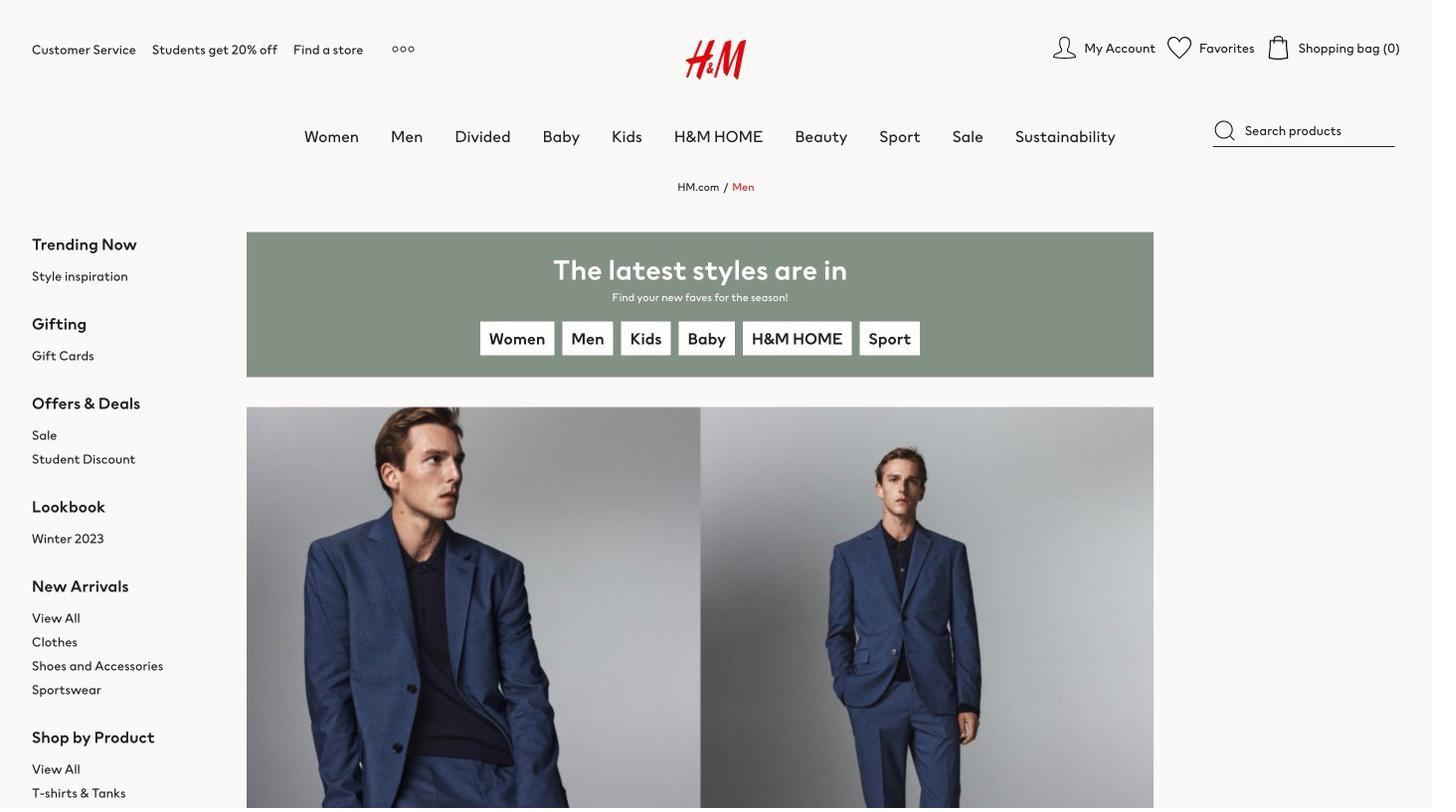 Task type: vqa. For each thing, say whether or not it's contained in the screenshot.
header.primary.navigation element
yes



Task type: locate. For each thing, give the bounding box(es) containing it.
main content
[[0, 163, 1432, 809]]



Task type: describe. For each thing, give the bounding box(es) containing it.
Search products search field
[[1213, 114, 1395, 147]]

header.primary.navigation element
[[32, 16, 1432, 147]]



